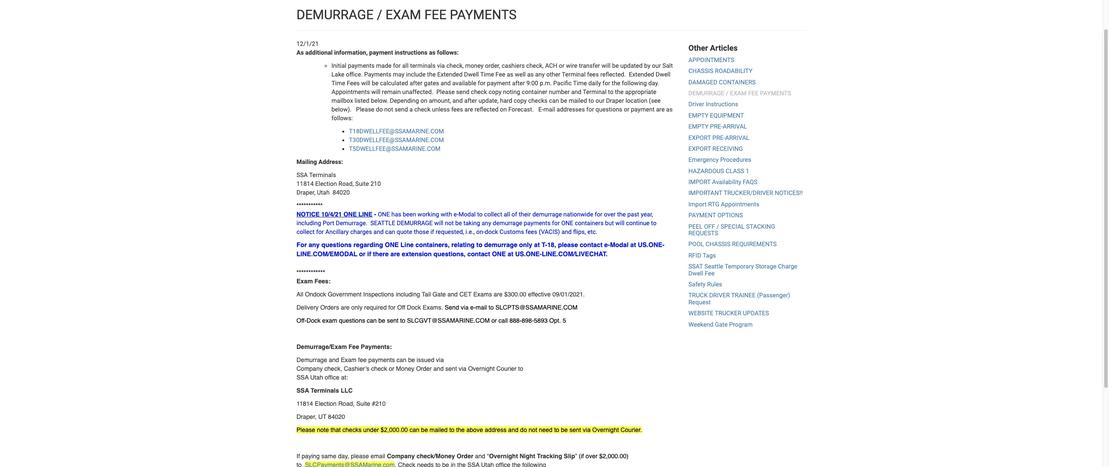 Task type: locate. For each thing, give the bounding box(es) containing it.
demurrage up 12/1/21
[[297, 7, 374, 22]]

0 vertical spatial /
[[377, 7, 382, 22]]

1 vertical spatial send
[[395, 106, 408, 113]]

at left t-
[[534, 241, 540, 248]]

all left of
[[504, 211, 510, 218]]

one has been working with e-modal to collect all of their demurrage nationwide for over the past year, including port demurrage.  seattle demurrage will not be taking any demurrage payments for one containers but will continue to collect for ancillary charges and can quote those if requested, i.e., on-dock customs fees (vacis) and flips, etc.
[[297, 211, 657, 235]]

0 horizontal spatial payment
[[369, 49, 393, 56]]

2 draper, from the top
[[297, 413, 317, 420]]

or
[[559, 62, 565, 69], [624, 106, 630, 113], [359, 251, 366, 258], [492, 317, 497, 324], [389, 365, 394, 372]]

exam down ************
[[297, 278, 313, 285]]

dwell up safety
[[689, 270, 703, 277]]

$300.00
[[504, 291, 527, 298]]

be inside one has been working with e-modal to collect all of their demurrage nationwide for over the past year, including port demurrage.  seattle demurrage will not be taking any demurrage payments for one containers but will continue to collect for ancillary charges and can quote those if requested, i.e., on-dock customs fees (vacis) and flips, etc.
[[455, 220, 462, 227]]

0 horizontal spatial /
[[377, 7, 382, 22]]

1 vertical spatial fee
[[705, 270, 715, 277]]

e- down cet
[[470, 304, 476, 311]]

appointments inside other articles appointments chassis roadability damaged containers demurrage / exam fee payments driver instructions empty equipment empty pre-arrival export pre-arrival export receiving emergency procedures hazardous class 1 import availability faqs important trucker/driver notices!! import rtg appointments payment options peel off / special stacking requests pool chassis requirements rfid tags ssat seattle temporary storage charge dwell fee safety rules truck driver trainee (passenger) request website trucker updates weekend gate program
[[721, 201, 760, 208]]

1 vertical spatial exam
[[341, 356, 357, 363]]

1 11814 from the top
[[297, 180, 314, 187]]

pre-
[[710, 123, 723, 130], [713, 134, 725, 141]]

fees up daily
[[587, 71, 599, 78]]

follows: down mailbox on the top left of page
[[332, 115, 353, 122]]

t18dwellfee@ssamarine.com t30dwellfee@ssamarine.com t5dwellfee@ssamarine.com
[[349, 128, 444, 152]]

0 vertical spatial draper,
[[297, 189, 315, 196]]

modal inside one has been working with e-modal to collect all of their demurrage nationwide for over the past year, including port demurrage.  seattle demurrage will not be taking any demurrage payments for one containers but will continue to collect for ancillary charges and can quote those if requested, i.e., on-dock customs fees (vacis) and flips, etc.
[[459, 211, 476, 218]]

1 vertical spatial if
[[367, 251, 371, 258]]

appointments inside initial payments made for all terminals via check, money order, cashiers check, ach or wire transfer will be updated by our salt lake office. payments may include the extended dwell time fee as well as any other terminal fees reflected.  extended dwell time fees will be calculated after gates and available for payment after 9:00 p.m. pacific time daily for the following day. appointments will remain unaffected.  please send check copy noting container number and terminal to the appropriate mailbox listed below. depending on amount, and after update, hard copy checks can be mailed to our draper location (see below).   please do not send a check unless fees are reflected on forecast.   e-mail addresses for questions or payment are as follows:
[[332, 88, 370, 95]]

and left flips,
[[562, 228, 572, 235]]

1 horizontal spatial only
[[519, 241, 532, 248]]

to inside for any questions regarding one line containers, relating to demurrage only at t-18, please contact e-modal at us.one- line.com/emodal or if there are extension questions, contact one at us.one-line.com/livechat.
[[477, 241, 483, 248]]

utah inside "demurrage and exam fee payments can be issued via company check, cashier's check or money order and sent via overnight courier to ssa utah office at:"
[[310, 374, 323, 381]]

order left """
[[457, 453, 473, 460]]

notices!!
[[775, 190, 803, 197]]

fee inside other articles appointments chassis roadability damaged containers demurrage / exam fee payments driver instructions empty equipment empty pre-arrival export pre-arrival export receiving emergency procedures hazardous class 1 import availability faqs important trucker/driver notices!! import rtg appointments payment options peel off / special stacking requests pool chassis requirements rfid tags ssat seattle temporary storage charge dwell fee safety rules truck driver trainee (passenger) request website trucker updates weekend gate program
[[748, 90, 759, 97]]

0 vertical spatial modal
[[459, 211, 476, 218]]

/ down damaged containers link
[[726, 90, 729, 97]]

for right addresses
[[587, 106, 594, 113]]

export up export receiving link
[[689, 134, 711, 141]]

2 horizontal spatial /
[[726, 90, 729, 97]]

all inside one has been working with e-modal to collect all of their demurrage nationwide for over the past year, including port demurrage.  seattle demurrage will not be taking any demurrage payments for one containers but will continue to collect for ancillary charges and can quote those if requested, i.e., on-dock customs fees (vacis) and flips, etc.
[[504, 211, 510, 218]]

one down dock on the left of the page
[[492, 251, 506, 258]]

follows:
[[437, 49, 459, 56], [332, 115, 353, 122]]

if inside for any questions regarding one line containers, relating to demurrage only at t-18, please contact e-modal at us.one- line.com/emodal or if there are extension questions, contact one at us.one-line.com/livechat.
[[367, 251, 371, 258]]

requests
[[689, 230, 718, 237]]

flips,
[[573, 228, 586, 235]]

1 horizontal spatial copy
[[514, 97, 527, 104]]

initial payments made for all terminals via check, money order, cashiers check, ach or wire transfer will be updated by our salt lake office. payments may include the extended dwell time fee as well as any other terminal fees reflected.  extended dwell time fees will be calculated after gates and available for payment after 9:00 p.m. pacific time daily for the following day. appointments will remain unaffected.  please send check copy noting container number and terminal to the appropriate mailbox listed below. depending on amount, and after update, hard copy checks can be mailed to our draper location (see below).   please do not send a check unless fees are reflected on forecast.   e-mail addresses for questions or payment are as follows:
[[332, 62, 673, 122]]

only inside for any questions regarding one line containers, relating to demurrage only at t-18, please contact e-modal at us.one- line.com/emodal or if there are extension questions, contact one at us.one-line.com/livechat.
[[519, 241, 532, 248]]

fees
[[587, 71, 599, 78], [451, 106, 463, 113], [526, 228, 537, 235]]

send
[[445, 304, 459, 311]]

dwell inside other articles appointments chassis roadability damaged containers demurrage / exam fee payments driver instructions empty equipment empty pre-arrival export pre-arrival export receiving emergency procedures hazardous class 1 import availability faqs important trucker/driver notices!! import rtg appointments payment options peel off / special stacking requests pool chassis requirements rfid tags ssat seattle temporary storage charge dwell fee safety rules truck driver trainee (passenger) request website trucker updates weekend gate program
[[689, 270, 703, 277]]

appropriate
[[625, 88, 657, 95]]

dwell
[[464, 71, 479, 78], [656, 71, 671, 78], [689, 270, 703, 277]]

0 vertical spatial mailed
[[569, 97, 587, 104]]

hazardous class 1 link
[[689, 167, 749, 174]]

gate down "trucker"
[[715, 321, 728, 328]]

export up emergency
[[689, 145, 711, 152]]

1 vertical spatial sent
[[445, 365, 457, 372]]

gate inside other articles appointments chassis roadability damaged containers demurrage / exam fee payments driver instructions empty equipment empty pre-arrival export pre-arrival export receiving emergency procedures hazardous class 1 import availability faqs important trucker/driver notices!! import rtg appointments payment options peel off / special stacking requests pool chassis requirements rfid tags ssat seattle temporary storage charge dwell fee safety rules truck driver trainee (passenger) request website trucker updates weekend gate program
[[715, 321, 728, 328]]

please inside for any questions regarding one line containers, relating to demurrage only at t-18, please contact e-modal at us.one- line.com/emodal or if there are extension questions, contact one at us.one-line.com/livechat.
[[558, 241, 578, 248]]

updated
[[621, 62, 643, 69]]

if
[[297, 453, 300, 460]]

orders
[[320, 304, 339, 311]]

can down number
[[549, 97, 559, 104]]

checks inside initial payments made for all terminals via check, money order, cashiers check, ach or wire transfer will be updated by our salt lake office. payments may include the extended dwell time fee as well as any other terminal fees reflected.  extended dwell time fees will be calculated after gates and available for payment after 9:00 p.m. pacific time daily for the following day. appointments will remain unaffected.  please send check copy noting container number and terminal to the appropriate mailbox listed below. depending on amount, and after update, hard copy checks can be mailed to our draper location (see below).   please do not send a check unless fees are reflected on forecast.   e-mail addresses for questions or payment are as follows:
[[528, 97, 548, 104]]

0 horizontal spatial contact
[[468, 251, 490, 258]]

company down 'demurrage'
[[297, 365, 323, 372]]

0 horizontal spatial fees
[[451, 106, 463, 113]]

do left need
[[520, 426, 527, 433]]

fee up safety rules link
[[705, 270, 715, 277]]

can down required
[[367, 317, 377, 324]]

mailed up addresses
[[569, 97, 587, 104]]

if inside one has been working with e-modal to collect all of their demurrage nationwide for over the past year, including port demurrage.  seattle demurrage will not be taking any demurrage payments for one containers but will continue to collect for ancillary charges and can quote those if requested, i.e., on-dock customs fees (vacis) and flips, etc.
[[431, 228, 434, 235]]

sent
[[387, 317, 399, 324], [445, 365, 457, 372], [570, 426, 581, 433]]

collect
[[484, 211, 502, 218], [297, 228, 315, 235]]

2 horizontal spatial sent
[[570, 426, 581, 433]]

be inside "demurrage and exam fee payments can be issued via company check, cashier's check or money order and sent via overnight courier to ssa utah office at:"
[[408, 356, 415, 363]]

ssa down mailing
[[297, 171, 308, 178]]

0 horizontal spatial time
[[332, 80, 345, 87]]

not inside initial payments made for all terminals via check, money order, cashiers check, ach or wire transfer will be updated by our salt lake office. payments may include the extended dwell time fee as well as any other terminal fees reflected.  extended dwell time fees will be calculated after gates and available for payment after 9:00 p.m. pacific time daily for the following day. appointments will remain unaffected.  please send check copy noting container number and terminal to the appropriate mailbox listed below. depending on amount, and after update, hard copy checks can be mailed to our draper location (see below).   please do not send a check unless fees are reflected on forecast.   e-mail addresses for questions or payment are as follows:
[[384, 106, 393, 113]]

3 ssa from the top
[[297, 387, 309, 394]]

payment up the made
[[369, 49, 393, 56]]

checks right the that
[[343, 426, 362, 433]]

send down available on the left top
[[456, 88, 470, 95]]

11814 election road, suite #210
[[297, 400, 386, 407]]

continue
[[626, 220, 650, 227]]

mail inside initial payments made for all terminals via check, money order, cashiers check, ach or wire transfer will be updated by our salt lake office. payments may include the extended dwell time fee as well as any other terminal fees reflected.  extended dwell time fees will be calculated after gates and available for payment after 9:00 p.m. pacific time daily for the following day. appointments will remain unaffected.  please send check copy noting container number and terminal to the appropriate mailbox listed below. depending on amount, and after update, hard copy checks can be mailed to our draper location (see below).   please do not send a check unless fees are reflected on forecast.   e-mail addresses for questions or payment are as follows:
[[544, 106, 555, 113]]

terminal down daily
[[583, 88, 607, 95]]

demurrage up (vacis)
[[533, 211, 562, 218]]

2 empty from the top
[[689, 123, 709, 130]]

1 vertical spatial empty
[[689, 123, 709, 130]]

line
[[401, 241, 414, 248]]

ondock
[[305, 291, 326, 298]]

1 vertical spatial on
[[500, 106, 507, 113]]

etc.
[[588, 228, 598, 235]]

0 vertical spatial company
[[297, 365, 323, 372]]

exam up cashier's
[[341, 356, 357, 363]]

depending
[[390, 97, 419, 104]]

company inside "demurrage and exam fee payments can be issued via company check, cashier's check or money order and sent via overnight courier to ssa utah office at:"
[[297, 365, 323, 372]]

can inside initial payments made for all terminals via check, money order, cashiers check, ach or wire transfer will be updated by our salt lake office. payments may include the extended dwell time fee as well as any other terminal fees reflected.  extended dwell time fees will be calculated after gates and available for payment after 9:00 p.m. pacific time daily for the following day. appointments will remain unaffected.  please send check copy noting container number and terminal to the appropriate mailbox listed below. depending on amount, and after update, hard copy checks can be mailed to our draper location (see below).   please do not send a check unless fees are reflected on forecast.   e-mail addresses for questions or payment are as follows:
[[549, 97, 559, 104]]

can right $2,000.00
[[410, 426, 420, 433]]

2 vertical spatial not
[[529, 426, 537, 433]]

1 horizontal spatial including
[[396, 291, 420, 298]]

1 horizontal spatial demurrage
[[397, 220, 433, 227]]

payments inside "demurrage and exam fee payments can be issued via company check, cashier's check or money order and sent via overnight courier to ssa utah office at:"
[[368, 356, 395, 363]]

2 vertical spatial any
[[309, 241, 320, 248]]

including inside one has been working with e-modal to collect all of their demurrage nationwide for over the past year, including port demurrage.  seattle demurrage will not be taking any demurrage payments for one containers but will continue to collect for ancillary charges and can quote those if requested, i.e., on-dock customs fees (vacis) and flips, etc.
[[297, 220, 321, 227]]

suite
[[355, 180, 369, 187], [356, 400, 370, 407]]

2 ssa from the top
[[297, 374, 309, 381]]

ssa left the terminals llc
[[297, 387, 309, 394]]

1 vertical spatial company
[[387, 453, 415, 460]]

check/money
[[417, 453, 455, 460]]

overnight left courier at the bottom left of the page
[[468, 365, 495, 372]]

storage
[[756, 263, 777, 270]]

2 vertical spatial e-
[[470, 304, 476, 311]]

at:
[[341, 374, 348, 381]]

1 horizontal spatial all
[[504, 211, 510, 218]]

email
[[371, 453, 385, 460]]

only left t-
[[519, 241, 532, 248]]

off
[[397, 304, 405, 311]]

website trucker updates link
[[689, 310, 769, 317]]

888-
[[510, 317, 522, 324]]

extended down by
[[629, 71, 654, 78]]

exam inside other articles appointments chassis roadability damaged containers demurrage / exam fee payments driver instructions empty equipment empty pre-arrival export pre-arrival export receiving emergency procedures hazardous class 1 import availability faqs important trucker/driver notices!! import rtg appointments payment options peel off / special stacking requests pool chassis requirements rfid tags ssat seattle temporary storage charge dwell fee safety rules truck driver trainee (passenger) request website trucker updates weekend gate program
[[730, 90, 747, 97]]

via
[[437, 62, 445, 69], [461, 304, 469, 311], [436, 356, 444, 363], [459, 365, 467, 372], [583, 426, 591, 433]]

note
[[317, 426, 329, 433]]

after down well
[[512, 80, 525, 87]]

unless
[[432, 106, 450, 113]]

0 vertical spatial including
[[297, 220, 321, 227]]

fees right unless
[[451, 106, 463, 113]]

1 horizontal spatial do
[[520, 426, 527, 433]]

on down hard
[[500, 106, 507, 113]]

1 horizontal spatial over
[[604, 211, 616, 218]]

0 vertical spatial follows:
[[437, 49, 459, 56]]

other
[[689, 43, 708, 52]]

1 vertical spatial /
[[726, 90, 729, 97]]

a
[[410, 106, 413, 113]]

truck
[[689, 292, 708, 299]]

delivery orders are only required for off dock exams. send via e-mail to slcpts@ssamarine.com
[[297, 304, 578, 311]]

or down regarding
[[359, 251, 366, 258]]

draper, left ut
[[297, 413, 317, 420]]

port
[[323, 220, 334, 227]]

payments inside one has been working with e-modal to collect all of their demurrage nationwide for over the past year, including port demurrage.  seattle demurrage will not be taking any demurrage payments for one containers but will continue to collect for ancillary charges and can quote those if requested, i.e., on-dock customs fees (vacis) and flips, etc.
[[524, 220, 551, 227]]

0 horizontal spatial collect
[[297, 228, 315, 235]]

as left driver
[[666, 106, 673, 113]]

fees
[[347, 80, 360, 87]]

0 horizontal spatial dock
[[307, 317, 321, 324]]

contact down etc.
[[580, 241, 603, 248]]

weekend gate program link
[[689, 321, 753, 328]]

2 horizontal spatial check,
[[526, 62, 544, 69]]

1 vertical spatial draper,
[[297, 413, 317, 420]]

exam inside ************ exam fees:
[[297, 278, 313, 285]]

2 export from the top
[[689, 145, 711, 152]]

0 horizontal spatial over
[[586, 453, 598, 460]]

0 horizontal spatial check,
[[325, 365, 342, 372]]

call
[[499, 317, 508, 324]]

peel off / special stacking requests link
[[689, 223, 775, 237]]

fees inside one has been working with e-modal to collect all of their demurrage nationwide for over the past year, including port demurrage.  seattle demurrage will not be taking any demurrage payments for one containers but will continue to collect for ancillary charges and can quote those if requested, i.e., on-dock customs fees (vacis) and flips, etc.
[[526, 228, 537, 235]]

only down government
[[351, 304, 363, 311]]

appointments down important trucker/driver notices!! link
[[721, 201, 760, 208]]

0 vertical spatial arrival
[[723, 123, 747, 130]]

cet
[[460, 291, 472, 298]]

to up draper
[[608, 88, 614, 95]]

time down order,
[[480, 71, 494, 78]]

appointments down fees
[[332, 88, 370, 95]]

0 vertical spatial payment
[[369, 49, 393, 56]]

availability
[[712, 179, 742, 186]]

dock down 'delivery'
[[307, 317, 321, 324]]

send down the depending
[[395, 106, 408, 113]]

1 vertical spatial demurrage
[[493, 220, 522, 227]]

please inside initial payments made for all terminals via check, money order, cashiers check, ach or wire transfer will be updated by our salt lake office. payments may include the extended dwell time fee as well as any other terminal fees reflected.  extended dwell time fees will be calculated after gates and available for payment after 9:00 p.m. pacific time daily for the following day. appointments will remain unaffected.  please send check copy noting container number and terminal to the appropriate mailbox listed below. depending on amount, and after update, hard copy checks can be mailed to our draper location (see below).   please do not send a check unless fees are reflected on forecast.   e-mail addresses for questions or payment are as follows:
[[436, 88, 455, 95]]

line.com/livechat.
[[542, 251, 608, 258]]

suite inside ssa terminals 11814 election road, suite 210 draper, utah  84020
[[355, 180, 369, 187]]

1 vertical spatial mailed
[[430, 426, 448, 433]]

any right for
[[309, 241, 320, 248]]

be left updated
[[612, 62, 619, 69]]

available
[[452, 80, 476, 87]]

ssa for ssa terminals llc
[[297, 387, 309, 394]]

trainee
[[731, 292, 756, 299]]

to inside "demurrage and exam fee payments can be issued via company check, cashier's check or money order and sent via overnight courier to ssa utah office at:"
[[518, 365, 523, 372]]

as up terminals in the top left of the page
[[429, 49, 436, 56]]

required
[[364, 304, 387, 311]]

2 11814 from the top
[[297, 400, 313, 407]]

0 horizontal spatial fee
[[349, 343, 359, 350]]

t18dwellfee@ssamarine.com link
[[349, 128, 444, 135]]

company right email
[[387, 453, 415, 460]]

or left money
[[389, 365, 394, 372]]

will down office. payments
[[361, 80, 370, 87]]

0 horizontal spatial all
[[402, 62, 409, 69]]

night
[[520, 453, 535, 460]]

terminals
[[309, 171, 336, 178]]

our right by
[[652, 62, 661, 69]]

dock
[[407, 304, 421, 311], [307, 317, 321, 324]]

0 vertical spatial suite
[[355, 180, 369, 187]]

1 vertical spatial all
[[504, 211, 510, 218]]

payments up (vacis)
[[524, 220, 551, 227]]

5
[[563, 317, 566, 324]]

not left need
[[529, 426, 537, 433]]

payment down location
[[631, 106, 655, 113]]

0 horizontal spatial if
[[367, 251, 371, 258]]

website
[[689, 310, 714, 317]]

are down government
[[341, 304, 350, 311]]

1 horizontal spatial sent
[[445, 365, 457, 372]]

export
[[689, 134, 711, 141], [689, 145, 711, 152]]

mailed up check/money
[[430, 426, 448, 433]]

2 horizontal spatial demurrage
[[689, 90, 725, 97]]

11814 down terminals
[[297, 180, 314, 187]]

2 vertical spatial ssa
[[297, 387, 309, 394]]

0 horizontal spatial demurrage
[[297, 7, 374, 22]]

fees left (vacis)
[[526, 228, 537, 235]]

0 horizontal spatial please
[[297, 426, 315, 433]]

*********** notice 10/4/21 one line -
[[297, 202, 378, 218]]

do down below.
[[376, 106, 383, 113]]

1 vertical spatial utah
[[310, 374, 323, 381]]

1 draper, from the top
[[297, 189, 315, 196]]

please up amount,
[[436, 88, 455, 95]]

to up taking
[[477, 211, 483, 218]]

0 vertical spatial copy
[[489, 88, 502, 95]]

1 horizontal spatial send
[[456, 88, 470, 95]]

trucker/driver
[[724, 190, 774, 197]]

not down below.
[[384, 106, 393, 113]]

order down issued
[[416, 365, 432, 372]]

0 horizontal spatial dwell
[[464, 71, 479, 78]]

equipment
[[710, 112, 744, 119]]

0 horizontal spatial follows:
[[332, 115, 353, 122]]

all up may
[[402, 62, 409, 69]]

0 vertical spatial order
[[416, 365, 432, 372]]

charge
[[778, 263, 798, 270]]

ancillary
[[325, 228, 349, 235]]

overnight left courier.
[[592, 426, 619, 433]]

$2,000.00
[[381, 426, 408, 433]]

or left call at the bottom left of page
[[492, 317, 497, 324]]

t5dwellfee@ssamarine.com
[[349, 145, 441, 152]]

payments up office. payments
[[348, 62, 375, 69]]

or inside "demurrage and exam fee payments can be issued via company check, cashier's check or money order and sent via overnight courier to ssa utah office at:"
[[389, 365, 394, 372]]

e- inside one has been working with e-modal to collect all of their demurrage nationwide for over the past year, including port demurrage.  seattle demurrage will not be taking any demurrage payments for one containers but will continue to collect for ancillary charges and can quote those if requested, i.e., on-dock customs fees (vacis) and flips, etc.
[[454, 211, 459, 218]]

us.one- down t-
[[515, 251, 542, 258]]

and down pacific
[[571, 88, 582, 95]]

1 vertical spatial 11814
[[297, 400, 313, 407]]

0 horizontal spatial exam
[[297, 278, 313, 285]]

1 horizontal spatial e-
[[470, 304, 476, 311]]

ssa inside ssa terminals 11814 election road, suite 210 draper, utah  84020
[[297, 171, 308, 178]]

0 horizontal spatial do
[[376, 106, 383, 113]]

0 vertical spatial sent
[[387, 317, 399, 324]]

roadability
[[715, 67, 753, 74]]

0 vertical spatial contact
[[580, 241, 603, 248]]

1 empty from the top
[[689, 112, 709, 119]]

charges
[[350, 228, 372, 235]]

0 vertical spatial us.one-
[[638, 241, 665, 248]]

1 vertical spatial follows:
[[332, 115, 353, 122]]

as inside 12/1/21 as additional information, payment instructions as follows:
[[429, 49, 436, 56]]

containers
[[719, 79, 756, 86]]

1 vertical spatial only
[[351, 304, 363, 311]]

one inside *********** notice 10/4/21 one line -
[[344, 211, 357, 218]]

for up (vacis)
[[552, 220, 560, 227]]

modal down the but
[[610, 241, 629, 248]]

following
[[622, 80, 647, 87]]

working
[[418, 211, 439, 218]]

1 vertical spatial arrival
[[725, 134, 750, 141]]

0 vertical spatial fee
[[496, 71, 505, 78]]

suite left #210
[[356, 400, 370, 407]]

0 vertical spatial on
[[421, 97, 428, 104]]

as
[[297, 49, 304, 56]]

be down number
[[561, 97, 567, 104]]

1 vertical spatial contact
[[468, 251, 490, 258]]

checks down container
[[528, 97, 548, 104]]

0 vertical spatial check
[[471, 88, 487, 95]]

modal up taking
[[459, 211, 476, 218]]

1 horizontal spatial fees
[[526, 228, 537, 235]]

questions right exam
[[339, 317, 365, 324]]

be up requested, on the left of the page
[[455, 220, 462, 227]]

seattle
[[705, 263, 724, 270]]

1 horizontal spatial payments
[[760, 90, 791, 97]]

exam
[[386, 7, 421, 22], [730, 90, 747, 97]]

2 horizontal spatial any
[[535, 71, 545, 78]]

can down seattle
[[385, 228, 395, 235]]

1 horizontal spatial our
[[652, 62, 661, 69]]

2 extended from the left
[[629, 71, 654, 78]]

be up money
[[408, 356, 415, 363]]

copy up update,
[[489, 88, 502, 95]]

overnight left night
[[489, 453, 518, 460]]

arrival
[[723, 123, 747, 130], [725, 134, 750, 141]]

1 horizontal spatial exam
[[730, 90, 747, 97]]

ssa
[[297, 171, 308, 178], [297, 374, 309, 381], [297, 387, 309, 394]]

follows: inside initial payments made for all terminals via check, money order, cashiers check, ach or wire transfer will be updated by our salt lake office. payments may include the extended dwell time fee as well as any other terminal fees reflected.  extended dwell time fees will be calculated after gates and available for payment after 9:00 p.m. pacific time daily for the following day. appointments will remain unaffected.  please send check copy noting container number and terminal to the appropriate mailbox listed below. depending on amount, and after update, hard copy checks can be mailed to our draper location (see below).   please do not send a check unless fees are reflected on forecast.   e-mail addresses for questions or payment are as follows:
[[332, 115, 353, 122]]

fee down order,
[[496, 71, 505, 78]]

damaged containers link
[[689, 79, 756, 86]]

over
[[604, 211, 616, 218], [586, 453, 598, 460]]

be
[[612, 62, 619, 69], [372, 80, 379, 87], [561, 97, 567, 104], [455, 220, 462, 227], [379, 317, 385, 324], [408, 356, 415, 363], [421, 426, 428, 433], [561, 426, 568, 433]]

1 ssa from the top
[[297, 171, 308, 178]]

mailed inside initial payments made for all terminals via check, money order, cashiers check, ach or wire transfer will be updated by our salt lake office. payments may include the extended dwell time fee as well as any other terminal fees reflected.  extended dwell time fees will be calculated after gates and available for payment after 9:00 p.m. pacific time daily for the following day. appointments will remain unaffected.  please send check copy noting container number and terminal to the appropriate mailbox listed below. depending on amount, and after update, hard copy checks can be mailed to our draper location (see below).   please do not send a check unless fees are reflected on forecast.   e-mail addresses for questions or payment are as follows:
[[569, 97, 587, 104]]

chassis up damaged
[[689, 67, 714, 74]]

to right courier at the bottom left of the page
[[518, 365, 523, 372]]

instructions
[[706, 101, 738, 108]]

or inside for any questions regarding one line containers, relating to demurrage only at t-18, please contact e-modal at us.one- line.com/emodal or if there are extension questions, contact one at us.one-line.com/livechat.
[[359, 251, 366, 258]]

t30dwellfee@ssamarine.com
[[349, 136, 444, 143]]

(if
[[579, 453, 584, 460]]

1 horizontal spatial time
[[480, 71, 494, 78]]

those
[[414, 228, 429, 235]]



Task type: describe. For each thing, give the bounding box(es) containing it.
12/1/21 as additional information, payment instructions as follows:
[[297, 40, 459, 56]]

0 vertical spatial chassis
[[689, 67, 714, 74]]

to left above at bottom
[[449, 426, 455, 433]]

off-
[[297, 317, 307, 324]]

safety
[[689, 281, 706, 288]]

1 vertical spatial do
[[520, 426, 527, 433]]

reflected
[[475, 106, 499, 113]]

t5dwellfee@ssamarine.com link
[[349, 145, 441, 152]]

calculated
[[380, 80, 408, 87]]

ssa inside "demurrage and exam fee payments can be issued via company check, cashier's check or money order and sent via overnight courier to ssa utah office at:"
[[297, 374, 309, 381]]

ssa for ssa terminals 11814 election road, suite 210 draper, utah  84020
[[297, 171, 308, 178]]

fee inside initial payments made for all terminals via check, money order, cashiers check, ach or wire transfer will be updated by our salt lake office. payments may include the extended dwell time fee as well as any other terminal fees reflected.  extended dwell time fees will be calculated after gates and available for payment after 9:00 p.m. pacific time daily for the following day. appointments will remain unaffected.  please send check copy noting container number and terminal to the appropriate mailbox listed below. depending on amount, and after update, hard copy checks can be mailed to our draper location (see below).   please do not send a check unless fees are reflected on forecast.   e-mail addresses for questions or payment are as follows:
[[496, 71, 505, 78]]

tail
[[422, 291, 431, 298]]

day,
[[338, 453, 349, 460]]

questions inside initial payments made for all terminals via check, money order, cashiers check, ach or wire transfer will be updated by our salt lake office. payments may include the extended dwell time fee as well as any other terminal fees reflected.  extended dwell time fees will be calculated after gates and available for payment after 9:00 p.m. pacific time daily for the following day. appointments will remain unaffected.  please send check copy noting container number and terminal to the appropriate mailbox listed below. depending on amount, and after update, hard copy checks can be mailed to our draper location (see below).   please do not send a check unless fees are reflected on forecast.   e-mail addresses for questions or payment are as follows:
[[596, 106, 623, 113]]

utah inside ssa terminals 11814 election road, suite 210 draper, utah  84020
[[317, 189, 330, 196]]

do inside initial payments made for all terminals via check, money order, cashiers check, ach or wire transfer will be updated by our salt lake office. payments may include the extended dwell time fee as well as any other terminal fees reflected.  extended dwell time fees will be calculated after gates and available for payment after 9:00 p.m. pacific time daily for the following day. appointments will remain unaffected.  please send check copy noting container number and terminal to the appropriate mailbox listed below. depending on amount, and after update, hard copy checks can be mailed to our draper location (see below).   please do not send a check unless fees are reflected on forecast.   e-mail addresses for questions or payment are as follows:
[[376, 106, 383, 113]]

will right transfer
[[602, 62, 611, 69]]

important
[[689, 190, 723, 197]]

2 horizontal spatial check
[[471, 88, 487, 95]]

0 horizontal spatial sent
[[387, 317, 399, 324]]

empty pre-arrival link
[[689, 123, 747, 130]]

as down the cashiers
[[507, 71, 513, 78]]

questions inside for any questions regarding one line containers, relating to demurrage only at t-18, please contact e-modal at us.one- line.com/emodal or if there are extension questions, contact one at us.one-line.com/livechat.
[[322, 241, 352, 248]]

2 vertical spatial questions
[[339, 317, 365, 324]]

for up may
[[393, 62, 401, 69]]

1 horizontal spatial company
[[387, 453, 415, 460]]

taking
[[464, 220, 480, 227]]

payments inside other articles appointments chassis roadability damaged containers demurrage / exam fee payments driver instructions empty equipment empty pre-arrival export pre-arrival export receiving emergency procedures hazardous class 1 import availability faqs important trucker/driver notices!! import rtg appointments payment options peel off / special stacking requests pool chassis requirements rfid tags ssat seattle temporary storage charge dwell fee safety rules truck driver trainee (passenger) request website trucker updates weekend gate program
[[760, 90, 791, 97]]

0 horizontal spatial at
[[508, 251, 513, 258]]

1 vertical spatial collect
[[297, 228, 315, 235]]

payment
[[689, 212, 716, 219]]

below.
[[371, 97, 389, 104]]

one down nationwide
[[561, 220, 573, 227]]

one right -
[[378, 211, 390, 218]]

fee inside other articles appointments chassis roadability damaged containers demurrage / exam fee payments driver instructions empty equipment empty pre-arrival export pre-arrival export receiving emergency procedures hazardous class 1 import availability faqs important trucker/driver notices!! import rtg appointments payment options peel off / special stacking requests pool chassis requirements rfid tags ssat seattle temporary storage charge dwell fee safety rules truck driver trainee (passenger) request website trucker updates weekend gate program
[[705, 270, 715, 277]]

containers,
[[416, 241, 450, 248]]

requirements
[[732, 241, 777, 248]]

for down port
[[316, 228, 324, 235]]

one up there
[[385, 241, 399, 248]]

paying
[[302, 453, 320, 460]]

1 vertical spatial chassis
[[706, 241, 731, 248]]

transfer
[[579, 62, 600, 69]]

check, inside "demurrage and exam fee payments can be issued via company check, cashier's check or money order and sent via overnight courier to ssa utah office at:"
[[325, 365, 342, 372]]

e- inside for any questions regarding one line containers, relating to demurrage only at t-18, please contact e-modal at us.one- line.com/emodal or if there are extension questions, contact one at us.one-line.com/livechat.
[[604, 241, 610, 248]]

and left """
[[475, 453, 485, 460]]

exams
[[473, 291, 492, 298]]

0 horizontal spatial please
[[351, 453, 369, 460]]

daily
[[589, 80, 601, 87]]

0 horizontal spatial our
[[596, 97, 605, 104]]

1 vertical spatial road,
[[338, 400, 355, 407]]

0 horizontal spatial after
[[410, 80, 423, 87]]

cashier's
[[344, 365, 370, 372]]

1 vertical spatial terminal
[[583, 88, 607, 95]]

rules
[[707, 281, 722, 288]]

issued
[[417, 356, 434, 363]]

0 horizontal spatial mailed
[[430, 426, 448, 433]]

made
[[376, 62, 392, 69]]

1 horizontal spatial check
[[414, 106, 431, 113]]

t18dwellfee@ssamarine.com
[[349, 128, 444, 135]]

1 horizontal spatial collect
[[484, 211, 502, 218]]

0 horizontal spatial gate
[[433, 291, 446, 298]]

all inside initial payments made for all terminals via check, money order, cashiers check, ach or wire transfer will be updated by our salt lake office. payments may include the extended dwell time fee as well as any other terminal fees reflected.  extended dwell time fees will be calculated after gates and available for payment after 9:00 p.m. pacific time daily for the following day. appointments will remain unaffected.  please send check copy noting container number and terminal to the appropriate mailbox listed below. depending on amount, and after update, hard copy checks can be mailed to our draper location (see below).   please do not send a check unless fees are reflected on forecast.   e-mail addresses for questions or payment are as follows:
[[402, 62, 409, 69]]

requested,
[[436, 228, 464, 235]]

articles
[[710, 43, 738, 52]]

and right gates
[[441, 80, 451, 87]]

be down office. payments
[[372, 80, 379, 87]]

but
[[605, 220, 614, 227]]

1 vertical spatial mail
[[476, 304, 487, 311]]

damaged
[[689, 79, 718, 86]]

address:
[[319, 158, 343, 165]]

1 vertical spatial dock
[[307, 317, 321, 324]]

opt.
[[549, 317, 561, 324]]

money
[[465, 62, 484, 69]]

election inside ssa terminals 11814 election road, suite 210 draper, utah  84020
[[315, 180, 337, 187]]

seattle
[[371, 220, 395, 227]]

be down required
[[379, 317, 385, 324]]

exam inside "demurrage and exam fee payments can be issued via company check, cashier's check or money order and sent via overnight courier to ssa utah office at:"
[[341, 356, 357, 363]]

demurrage inside for any questions regarding one line containers, relating to demurrage only at t-18, please contact e-modal at us.one- line.com/emodal or if there are extension questions, contact one at us.one-line.com/livechat.
[[484, 241, 518, 248]]

0 vertical spatial send
[[456, 88, 470, 95]]

are left reflected
[[465, 106, 473, 113]]

0 horizontal spatial send
[[395, 106, 408, 113]]

sent inside "demurrage and exam fee payments can be issued via company check, cashier's check or money order and sent via overnight courier to ssa utah office at:"
[[445, 365, 457, 372]]

and right address
[[508, 426, 519, 433]]

1 vertical spatial over
[[586, 453, 598, 460]]

for any questions regarding one line containers, relating to demurrage only at t-18, please contact e-modal at us.one- line.com/emodal or if there are extension questions, contact one at us.one-line.com/livechat.
[[297, 241, 665, 258]]

safety rules link
[[689, 281, 722, 288]]

nationwide
[[564, 211, 593, 218]]

1 horizontal spatial contact
[[580, 241, 603, 248]]

request
[[689, 299, 711, 306]]

demurrage/exam fee payments:
[[297, 343, 392, 350]]

to down exams
[[489, 304, 494, 311]]

(passenger)
[[757, 292, 790, 299]]

************ exam fees:
[[297, 269, 331, 285]]

2 horizontal spatial at
[[630, 241, 636, 248]]

1 vertical spatial copy
[[514, 97, 527, 104]]

chassis roadability link
[[689, 67, 753, 74]]

0 horizontal spatial copy
[[489, 88, 502, 95]]

overnight inside "demurrage and exam fee payments can be issued via company check, cashier's check or money order and sent via overnight courier to ssa utah office at:"
[[468, 365, 495, 372]]

import availability faqs link
[[689, 179, 758, 186]]

0 vertical spatial demurrage
[[297, 7, 374, 22]]

or down location
[[624, 106, 630, 113]]

office
[[325, 374, 339, 381]]

2 horizontal spatial fees
[[587, 71, 599, 78]]

0 vertical spatial pre-
[[710, 123, 723, 130]]

as up 9:00
[[527, 71, 534, 78]]

be right need
[[561, 426, 568, 433]]

ssat
[[689, 263, 703, 270]]

payment inside 12/1/21 as additional information, payment instructions as follows:
[[369, 49, 393, 56]]

their
[[519, 211, 531, 218]]

ut
[[318, 413, 326, 420]]

any inside one has been working with e-modal to collect all of their demurrage nationwide for over the past year, including port demurrage.  seattle demurrage will not be taking any demurrage payments for one containers but will continue to collect for ancillary charges and can quote those if requested, i.e., on-dock customs fees (vacis) and flips, etc.
[[482, 220, 491, 227]]

2 vertical spatial /
[[717, 223, 719, 230]]

0 horizontal spatial on
[[421, 97, 428, 104]]

9:00
[[527, 80, 538, 87]]

slcpts@ssamarine.com
[[496, 304, 578, 311]]

2 vertical spatial overnight
[[489, 453, 518, 460]]

ssa terminals 11814 election road, suite 210 draper, utah  84020
[[297, 171, 381, 196]]

been
[[403, 211, 416, 218]]

follows: inside 12/1/21 as additional information, payment instructions as follows:
[[437, 49, 459, 56]]

program
[[729, 321, 753, 328]]

1 vertical spatial fees
[[451, 106, 463, 113]]

1 extended from the left
[[437, 71, 463, 78]]

and right amount,
[[453, 97, 463, 104]]

over inside one has been working with e-modal to collect all of their demurrage nationwide for over the past year, including port demurrage.  seattle demurrage will not be taking any demurrage payments for one containers but will continue to collect for ancillary charges and can quote those if requested, i.e., on-dock customs fees (vacis) and flips, etc.
[[604, 211, 616, 218]]

modal inside for any questions regarding one line containers, relating to demurrage only at t-18, please contact e-modal at us.one- line.com/emodal or if there are extension questions, contact one at us.one-line.com/livechat.
[[610, 241, 629, 248]]

trucker
[[715, 310, 742, 317]]

tracking
[[537, 453, 562, 460]]

1 vertical spatial suite
[[356, 400, 370, 407]]

draper, inside ssa terminals 11814 election road, suite 210 draper, utah  84020
[[297, 189, 315, 196]]

government
[[328, 291, 362, 298]]

1 horizontal spatial order
[[457, 453, 473, 460]]

mailing
[[297, 158, 317, 165]]

the inside one has been working with e-modal to collect all of their demurrage nationwide for over the past year, including port demurrage.  seattle demurrage will not be taking any demurrage payments for one containers but will continue to collect for ancillary charges and can quote those if requested, i.e., on-dock customs fees (vacis) and flips, etc.
[[617, 211, 626, 218]]

pacific
[[553, 80, 572, 87]]

faqs
[[743, 179, 758, 186]]

check inside "demurrage and exam fee payments can be issued via company check, cashier's check or money order and sent via overnight courier to ssa utah office at:"
[[371, 365, 387, 372]]

amount,
[[429, 97, 451, 104]]

appointments link
[[689, 56, 735, 63]]

and down issued
[[434, 365, 444, 372]]

not inside one has been working with e-modal to collect all of their demurrage nationwide for over the past year, including port demurrage.  seattle demurrage will not be taking any demurrage payments for one containers but will continue to collect for ancillary charges and can quote those if requested, i.e., on-dock customs fees (vacis) and flips, etc.
[[445, 220, 454, 227]]

via inside initial payments made for all terminals via check, money order, cashiers check, ach or wire transfer will be updated by our salt lake office. payments may include the extended dwell time fee as well as any other terminal fees reflected.  extended dwell time fees will be calculated after gates and available for payment after 9:00 p.m. pacific time daily for the following day. appointments will remain unaffected.  please send check copy noting container number and terminal to the appropriate mailbox listed below. depending on amount, and after update, hard copy checks can be mailed to our draper location (see below).   please do not send a check unless fees are reflected on forecast.   e-mail addresses for questions or payment are as follows:
[[437, 62, 445, 69]]

remain
[[382, 88, 401, 95]]

1 horizontal spatial dwell
[[656, 71, 671, 78]]

hard
[[500, 97, 512, 104]]

number
[[549, 88, 570, 95]]

past
[[627, 211, 639, 218]]

for right available on the left top
[[478, 80, 486, 87]]

1 vertical spatial pre-
[[713, 134, 725, 141]]

for up containers
[[595, 211, 603, 218]]

any inside for any questions regarding one line containers, relating to demurrage only at t-18, please contact e-modal at us.one- line.com/emodal or if there are extension questions, contact one at us.one-line.com/livechat.
[[309, 241, 320, 248]]

will down with on the left of the page
[[434, 220, 443, 227]]

container
[[522, 88, 548, 95]]

are down the (see
[[656, 106, 665, 113]]

important trucker/driver notices!! link
[[689, 190, 803, 197]]

payments:
[[361, 343, 392, 350]]

1 horizontal spatial us.one-
[[638, 241, 665, 248]]

1 horizontal spatial after
[[464, 97, 477, 104]]

0 horizontal spatial exam
[[386, 7, 421, 22]]

of
[[512, 211, 517, 218]]

office. payments
[[346, 71, 391, 78]]

1 vertical spatial overnight
[[592, 426, 619, 433]]

are right exams
[[494, 291, 503, 298]]

to right need
[[554, 426, 559, 433]]

0 horizontal spatial payments
[[450, 7, 517, 22]]

1 vertical spatial election
[[315, 400, 337, 407]]

1 horizontal spatial payment
[[487, 80, 511, 87]]

2 horizontal spatial time
[[573, 80, 587, 87]]

for left off
[[388, 304, 396, 311]]

demurrage inside other articles appointments chassis roadability damaged containers demurrage / exam fee payments driver instructions empty equipment empty pre-arrival export pre-arrival export receiving emergency procedures hazardous class 1 import availability faqs important trucker/driver notices!! import rtg appointments payment options peel off / special stacking requests pool chassis requirements rfid tags ssat seattle temporary storage charge dwell fee safety rules truck driver trainee (passenger) request website trucker updates weekend gate program
[[689, 90, 725, 97]]

road, inside ssa terminals 11814 election road, suite 210 draper, utah  84020
[[339, 180, 354, 187]]

0 vertical spatial demurrage
[[533, 211, 562, 218]]

and down demurrage/exam fee payments:
[[329, 356, 339, 363]]

0 vertical spatial dock
[[407, 304, 421, 311]]

can inside one has been working with e-modal to collect all of their demurrage nationwide for over the past year, including port demurrage.  seattle demurrage will not be taking any demurrage payments for one containers but will continue to collect for ancillary charges and can quote those if requested, i.e., on-dock customs fees (vacis) and flips, etc.
[[385, 228, 395, 235]]

1 vertical spatial us.one-
[[515, 251, 542, 258]]

and left cet
[[448, 291, 458, 298]]

cashiers
[[502, 62, 525, 69]]

line
[[359, 211, 372, 218]]

0 vertical spatial fee
[[425, 7, 447, 22]]

to down daily
[[589, 97, 594, 104]]

for right daily
[[603, 80, 610, 87]]

1 vertical spatial including
[[396, 291, 420, 298]]

2 horizontal spatial after
[[512, 80, 525, 87]]

will right the but
[[616, 220, 625, 227]]

84020
[[328, 413, 345, 420]]

or left wire
[[559, 62, 565, 69]]

same
[[321, 453, 336, 460]]

1 export from the top
[[689, 134, 711, 141]]

will up below.
[[371, 88, 381, 95]]

are inside for any questions regarding one line containers, relating to demurrage only at t-18, please contact e-modal at us.one- line.com/emodal or if there are extension questions, contact one at us.one-line.com/livechat.
[[391, 251, 400, 258]]

additional
[[305, 49, 333, 56]]

demurrage inside one has been working with e-modal to collect all of their demurrage nationwide for over the past year, including port demurrage.  seattle demurrage will not be taking any demurrage payments for one containers but will continue to collect for ancillary charges and can quote those if requested, i.e., on-dock customs fees (vacis) and flips, etc.
[[397, 220, 433, 227]]

demurrage / exam fee payments
[[297, 7, 517, 22]]

payments inside initial payments made for all terminals via check, money order, cashiers check, ach or wire transfer will be updated by our salt lake office. payments may include the extended dwell time fee as well as any other terminal fees reflected.  extended dwell time fees will be calculated after gates and available for payment after 9:00 p.m. pacific time daily for the following day. appointments will remain unaffected.  please send check copy noting container number and terminal to the appropriate mailbox listed below. depending on amount, and after update, hard copy checks can be mailed to our draper location (see below).   please do not send a check unless fees are reflected on forecast.   e-mail addresses for questions or payment are as follows:
[[348, 62, 375, 69]]

any inside initial payments made for all terminals via check, money order, cashiers check, ach or wire transfer will be updated by our salt lake office. payments may include the extended dwell time fee as well as any other terminal fees reflected.  extended dwell time fees will be calculated after gates and available for payment after 9:00 p.m. pacific time daily for the following day. appointments will remain unaffected.  please send check copy noting container number and terminal to the appropriate mailbox listed below. depending on amount, and after update, hard copy checks can be mailed to our draper location (see below).   please do not send a check unless fees are reflected on forecast.   e-mail addresses for questions or payment are as follows:
[[535, 71, 545, 78]]

be up check/money
[[421, 426, 428, 433]]

courier
[[497, 365, 517, 372]]

11814 inside ssa terminals 11814 election road, suite 210 draper, utah  84020
[[297, 180, 314, 187]]

and down seattle
[[374, 228, 384, 235]]

2 horizontal spatial payment
[[631, 106, 655, 113]]

order inside "demurrage and exam fee payments can be issued via company check, cashier's check or money order and sent via overnight courier to ssa utah office at:"
[[416, 365, 432, 372]]

updates
[[743, 310, 769, 317]]

p.m.
[[540, 80, 552, 87]]

stacking
[[746, 223, 775, 230]]

1 horizontal spatial check,
[[447, 62, 464, 69]]

temporary
[[725, 263, 754, 270]]

lake
[[332, 71, 345, 78]]

to down off
[[400, 317, 405, 324]]

may
[[393, 71, 405, 78]]

1 horizontal spatial at
[[534, 241, 540, 248]]

0 vertical spatial terminal
[[562, 71, 586, 78]]

1 vertical spatial checks
[[343, 426, 362, 433]]

can inside "demurrage and exam fee payments can be issued via company check, cashier's check or money order and sent via overnight courier to ssa utah office at:"
[[397, 356, 407, 363]]

to down year,
[[651, 220, 657, 227]]

emergency
[[689, 156, 719, 163]]



Task type: vqa. For each thing, say whether or not it's contained in the screenshot.
Safety on the bottom of the page
yes



